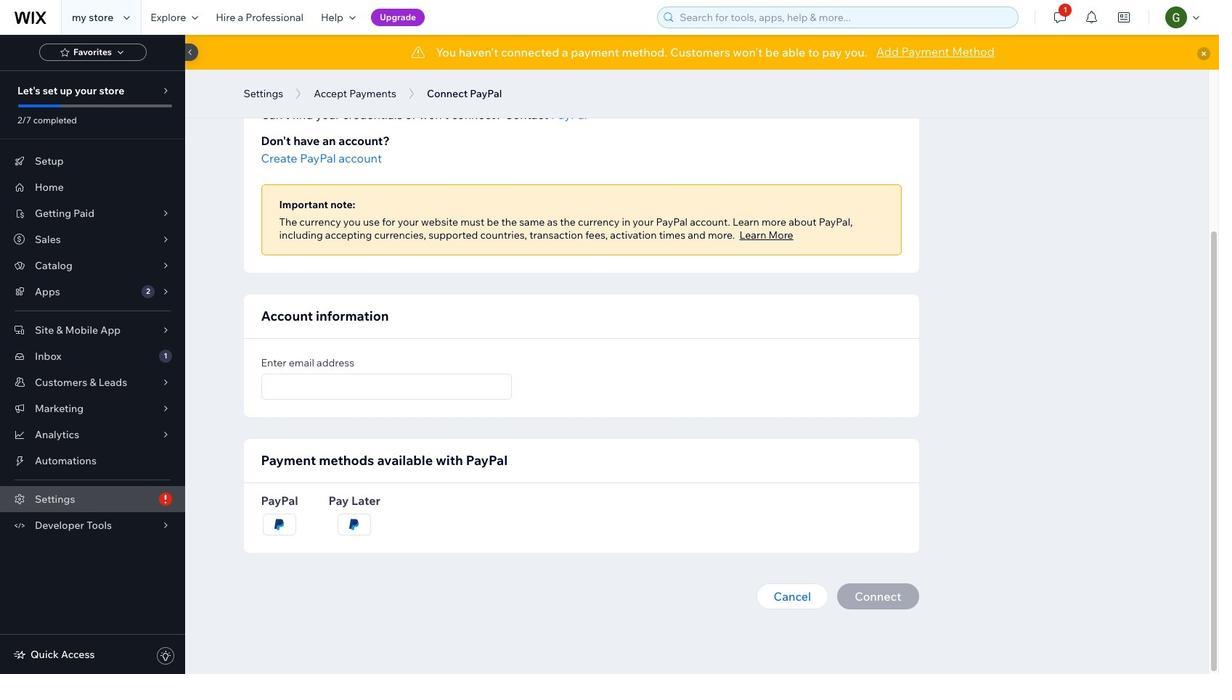 Task type: vqa. For each thing, say whether or not it's contained in the screenshot.
SEARCH FOR TOOLS, APPS, HELP & MORE... "field"
yes



Task type: describe. For each thing, give the bounding box(es) containing it.
1 paypal image from the left
[[264, 517, 296, 533]]



Task type: locate. For each thing, give the bounding box(es) containing it.
2 paypal image from the left
[[339, 517, 370, 533]]

None field
[[266, 375, 506, 399]]

alert
[[185, 35, 1219, 70]]

Search for tools, apps, help & more... field
[[675, 7, 1014, 28]]

sidebar element
[[0, 35, 198, 675]]

1 horizontal spatial paypal image
[[339, 517, 370, 533]]

0 horizontal spatial paypal image
[[264, 517, 296, 533]]

paypal image
[[264, 517, 296, 533], [339, 517, 370, 533]]



